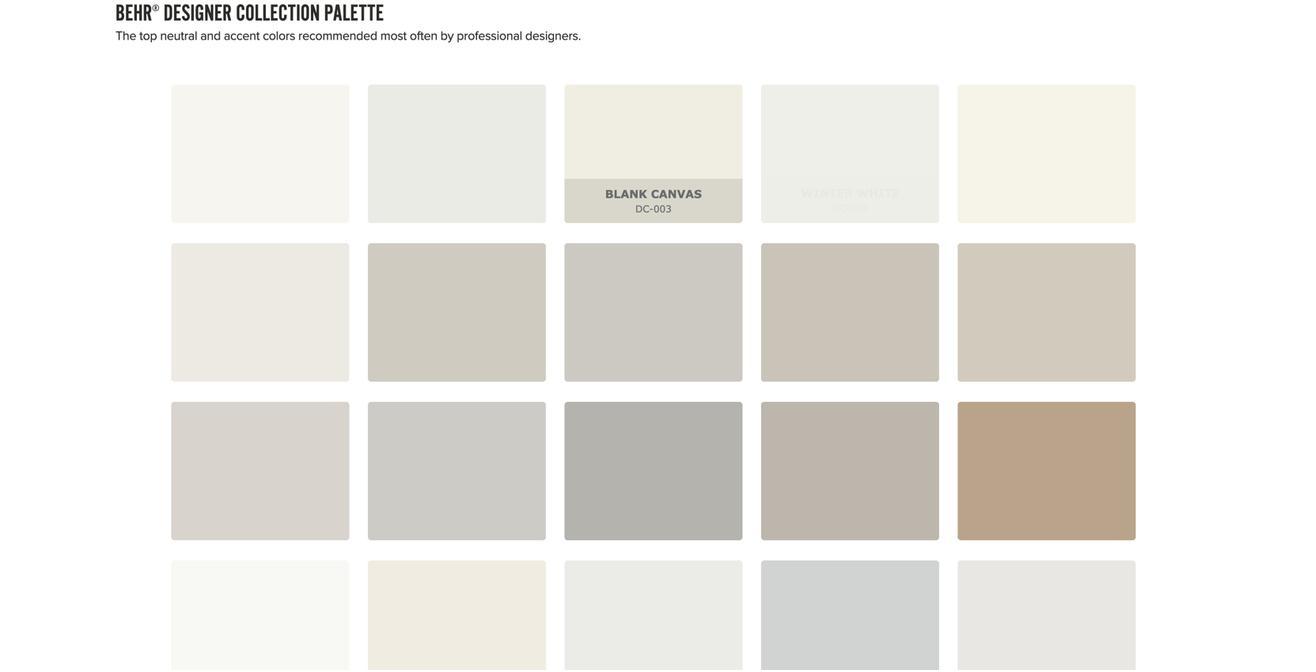 Task type: locate. For each thing, give the bounding box(es) containing it.
and
[[200, 26, 221, 45]]

dc-
[[832, 202, 850, 214], [636, 203, 654, 214]]

designer
[[164, 0, 232, 28]]

palette
[[324, 0, 384, 28]]

dc- for blank
[[636, 203, 654, 214]]

the
[[116, 26, 136, 45]]

neutral
[[160, 26, 197, 45]]

white
[[857, 186, 900, 200]]

1 horizontal spatial dc-
[[832, 202, 850, 214]]

top
[[139, 26, 157, 45]]

dc- inside winter white dc-004
[[832, 202, 850, 214]]

004
[[850, 202, 868, 214]]

winter
[[801, 186, 853, 200]]

blank canvas dc-003
[[605, 187, 702, 214]]

0 horizontal spatial dc-
[[636, 203, 654, 214]]

by
[[441, 26, 454, 45]]

dc- inside blank canvas dc-003
[[636, 203, 654, 214]]

dc- down blank
[[636, 203, 654, 214]]

dc- down "winter"
[[832, 202, 850, 214]]

most
[[380, 26, 407, 45]]

blank
[[605, 187, 647, 200]]

®
[[152, 3, 159, 14]]

behr ® designer collection palette the top neutral and accent colors recommended most often by professional designers.
[[116, 0, 581, 45]]



Task type: describe. For each thing, give the bounding box(es) containing it.
recommended
[[298, 26, 377, 45]]

canvas
[[651, 187, 702, 200]]

often
[[410, 26, 438, 45]]

collection
[[236, 0, 320, 28]]

professional
[[457, 26, 522, 45]]

designers.
[[525, 26, 581, 45]]

colors
[[263, 26, 295, 45]]

winter white dc-004
[[801, 186, 900, 214]]

dc- for winter
[[832, 202, 850, 214]]

behr
[[116, 0, 152, 28]]

accent
[[224, 26, 260, 45]]

003
[[654, 203, 672, 214]]



Task type: vqa. For each thing, say whether or not it's contained in the screenshot.
the right "the"
no



